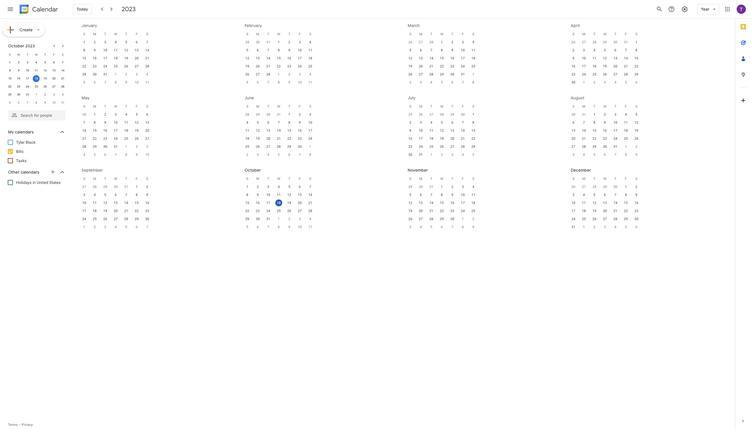 Task type: locate. For each thing, give the bounding box(es) containing it.
14
[[145, 48, 149, 52], [267, 56, 271, 60], [430, 56, 434, 60], [625, 56, 629, 60], [61, 69, 64, 72], [82, 129, 86, 133], [277, 129, 281, 133], [461, 129, 465, 133], [583, 129, 587, 133], [309, 193, 313, 197], [124, 201, 128, 205], [430, 201, 434, 205], [614, 201, 618, 205]]

february 11 element
[[144, 79, 151, 86]]

1 horizontal spatial november 1 element
[[276, 216, 283, 223]]

6
[[136, 40, 138, 44], [257, 48, 259, 52], [420, 48, 422, 52], [615, 48, 617, 52], [53, 61, 55, 64], [94, 80, 96, 85], [257, 80, 259, 85], [452, 80, 454, 85], [636, 80, 638, 85], [18, 101, 20, 104], [146, 113, 148, 117], [268, 121, 270, 125], [452, 121, 454, 125], [573, 121, 575, 125], [104, 153, 106, 157], [289, 153, 291, 157], [605, 153, 607, 157], [299, 185, 301, 189], [115, 193, 117, 197], [420, 193, 422, 197], [605, 193, 607, 197], [136, 225, 138, 229], [257, 225, 259, 229], [441, 225, 443, 229], [636, 225, 638, 229]]

0 vertical spatial october
[[8, 43, 24, 49]]

30 for august 30 element
[[114, 185, 118, 189]]

12 element
[[123, 47, 130, 54], [244, 55, 251, 62], [407, 55, 414, 62], [602, 55, 609, 62], [42, 67, 49, 74], [133, 119, 140, 126], [634, 119, 641, 126], [255, 127, 262, 134], [439, 127, 446, 134], [286, 192, 293, 199], [102, 200, 109, 207], [407, 200, 414, 207], [592, 200, 599, 207]]

28 element inside september grid
[[123, 216, 130, 223]]

0 vertical spatial november 2 element
[[42, 91, 49, 98]]

15 inside may grid
[[93, 129, 97, 133]]

8
[[83, 48, 85, 52], [278, 48, 280, 52], [441, 48, 443, 52], [636, 48, 638, 52], [9, 69, 11, 72], [115, 80, 117, 85], [278, 80, 280, 85], [473, 80, 475, 85], [36, 101, 37, 104], [94, 121, 96, 125], [289, 121, 291, 125], [473, 121, 475, 125], [594, 121, 596, 125], [125, 153, 127, 157], [310, 153, 312, 157], [626, 153, 628, 157], [136, 193, 138, 197], [247, 193, 249, 197], [441, 193, 443, 197], [626, 193, 628, 197], [278, 225, 280, 229], [462, 225, 464, 229]]

september 1 element
[[623, 143, 630, 150]]

f for august
[[626, 105, 628, 109]]

0 horizontal spatial november 2 element
[[42, 91, 49, 98]]

0 vertical spatial 2023
[[122, 5, 136, 13]]

november 5 element for october 2023 "grid"
[[6, 99, 13, 106]]

31
[[267, 40, 271, 44], [625, 40, 629, 44], [103, 72, 107, 76], [461, 72, 465, 76], [26, 93, 29, 96], [277, 113, 281, 117], [583, 113, 587, 117], [114, 145, 118, 149], [614, 145, 618, 149], [419, 153, 423, 157], [124, 185, 128, 189], [430, 185, 434, 189], [267, 217, 271, 221], [572, 225, 576, 229]]

october 2023
[[8, 43, 35, 49]]

october down create popup button
[[8, 43, 24, 49]]

2
[[94, 40, 96, 44], [289, 40, 291, 44], [452, 40, 454, 44], [573, 48, 575, 52], [18, 61, 20, 64], [125, 72, 127, 76], [289, 72, 291, 76], [410, 80, 412, 85], [594, 80, 596, 85], [44, 93, 46, 96], [104, 113, 106, 117], [299, 113, 301, 117], [605, 113, 607, 117], [410, 121, 412, 125], [136, 145, 138, 149], [636, 145, 638, 149], [247, 153, 249, 157], [441, 153, 443, 157], [146, 185, 148, 189], [257, 185, 259, 189], [452, 185, 454, 189], [636, 185, 638, 189], [289, 217, 291, 221], [473, 217, 475, 221], [94, 225, 96, 229], [594, 225, 596, 229]]

3 inside the august 3 element
[[452, 153, 454, 157]]

m for march
[[420, 32, 423, 36]]

26 element
[[123, 63, 130, 70], [244, 71, 251, 78], [407, 71, 414, 78], [602, 71, 609, 78], [42, 83, 49, 90], [133, 135, 140, 142], [634, 135, 641, 142], [255, 143, 262, 150], [439, 143, 446, 150], [286, 208, 293, 215], [102, 216, 109, 223], [407, 216, 414, 223], [592, 216, 599, 223]]

10 inside september grid
[[82, 201, 86, 205]]

w for december
[[604, 177, 607, 181]]

0 horizontal spatial november 4 element
[[59, 91, 66, 98]]

w inside september grid
[[114, 177, 117, 181]]

11
[[114, 48, 118, 52], [309, 48, 313, 52], [472, 48, 476, 52], [593, 56, 597, 60], [35, 69, 38, 72], [145, 80, 149, 85], [309, 80, 313, 85], [61, 101, 64, 104], [124, 121, 128, 125], [625, 121, 629, 125], [246, 129, 250, 133], [430, 129, 434, 133], [277, 193, 281, 197], [472, 193, 476, 197], [93, 201, 97, 205], [583, 201, 587, 205], [309, 225, 313, 229]]

m up "june 26" element
[[420, 105, 423, 109]]

m up october 30 element
[[420, 177, 423, 181]]

w inside "november" grid
[[441, 177, 444, 181]]

14 inside "january" grid
[[145, 48, 149, 52]]

october down july 3 element
[[245, 168, 261, 173]]

november 27 element
[[581, 184, 588, 191]]

30 element inside the june grid
[[297, 143, 304, 150]]

27 inside february grid
[[256, 72, 260, 76]]

january
[[82, 23, 97, 28]]

november 2 element for november 8 element inside october grid
[[286, 216, 293, 223]]

30 element
[[91, 71, 98, 78], [449, 71, 456, 78], [571, 79, 578, 86], [15, 91, 22, 98], [102, 143, 109, 150], [297, 143, 304, 150], [602, 143, 609, 150], [407, 151, 414, 158], [144, 216, 151, 223], [255, 216, 262, 223], [449, 216, 456, 223], [634, 216, 641, 223]]

24 inside 'april' 'grid'
[[583, 72, 587, 76]]

30 for "30" 'element' within "january" grid
[[93, 72, 97, 76]]

september 2 element
[[634, 143, 641, 150]]

0 vertical spatial 18 cell
[[32, 75, 41, 83]]

calendars up the in
[[21, 170, 39, 175]]

february 10 element
[[133, 79, 140, 86]]

21 inside july grid
[[461, 137, 465, 141]]

november 7 element inside october grid
[[265, 224, 272, 231]]

16 inside july grid
[[409, 137, 413, 141]]

19 inside the june grid
[[256, 137, 260, 141]]

m inside 'april' 'grid'
[[583, 32, 586, 36]]

0 horizontal spatial 18 cell
[[32, 75, 41, 83]]

23
[[93, 64, 97, 68], [288, 64, 292, 68], [451, 64, 455, 68], [572, 72, 576, 76], [17, 85, 20, 88], [103, 137, 107, 141], [298, 137, 302, 141], [604, 137, 608, 141], [409, 145, 413, 149], [145, 209, 149, 213], [256, 209, 260, 213], [451, 209, 455, 213], [635, 209, 639, 213]]

march 3 element
[[297, 71, 304, 78]]

m for november
[[420, 177, 423, 181]]

states
[[49, 181, 61, 185]]

w inside october 2023 "grid"
[[35, 53, 38, 56]]

0 vertical spatial november 6 element
[[15, 99, 22, 106]]

19 element
[[123, 55, 130, 62], [244, 63, 251, 70], [407, 63, 414, 70], [602, 63, 609, 70], [42, 75, 49, 82], [133, 127, 140, 134], [634, 127, 641, 134], [255, 135, 262, 142], [439, 135, 446, 142], [286, 200, 293, 207], [102, 208, 109, 215], [407, 208, 414, 215], [592, 208, 599, 215]]

19
[[124, 56, 128, 60], [246, 64, 250, 68], [409, 64, 413, 68], [604, 64, 608, 68], [44, 77, 47, 80], [135, 129, 139, 133], [635, 129, 639, 133], [256, 137, 260, 141], [440, 137, 444, 141], [288, 201, 292, 205], [103, 209, 107, 213], [409, 209, 413, 213], [593, 209, 597, 213]]

tasks
[[16, 159, 27, 163]]

f for september
[[136, 177, 138, 181]]

28
[[430, 40, 434, 44], [593, 40, 597, 44], [145, 64, 149, 68], [267, 72, 271, 76], [430, 72, 434, 76], [625, 72, 629, 76], [61, 85, 64, 88], [246, 113, 250, 117], [440, 113, 444, 117], [82, 145, 86, 149], [277, 145, 281, 149], [461, 145, 465, 149], [583, 145, 587, 149], [93, 185, 97, 189], [593, 185, 597, 189], [309, 209, 313, 213], [124, 217, 128, 221], [430, 217, 434, 221], [614, 217, 618, 221]]

26
[[409, 40, 413, 44], [572, 40, 576, 44], [124, 64, 128, 68], [246, 72, 250, 76], [409, 72, 413, 76], [604, 72, 608, 76], [44, 85, 47, 88], [419, 113, 423, 117], [135, 137, 139, 141], [635, 137, 639, 141], [256, 145, 260, 149], [440, 145, 444, 149], [572, 185, 576, 189], [288, 209, 292, 213], [103, 217, 107, 221], [409, 217, 413, 221], [593, 217, 597, 221]]

24 element
[[102, 63, 109, 70], [297, 63, 304, 70], [460, 63, 467, 70], [581, 71, 588, 78], [24, 83, 31, 90], [112, 135, 119, 142], [307, 135, 314, 142], [613, 135, 620, 142], [418, 143, 425, 150], [265, 208, 272, 215], [460, 208, 467, 215], [81, 216, 88, 223], [571, 216, 578, 223]]

2 inside october 2 element
[[94, 225, 96, 229]]

27
[[419, 40, 423, 44], [583, 40, 587, 44], [135, 64, 139, 68], [256, 72, 260, 76], [419, 72, 423, 76], [614, 72, 618, 76], [52, 85, 56, 88], [430, 113, 434, 117], [145, 137, 149, 141], [267, 145, 271, 149], [451, 145, 455, 149], [572, 145, 576, 149], [82, 185, 86, 189], [583, 185, 587, 189], [298, 209, 302, 213], [114, 217, 118, 221], [419, 217, 423, 221], [604, 217, 608, 221]]

20 inside "november" grid
[[419, 209, 423, 213]]

30 for may 30 element
[[267, 113, 271, 117]]

august 31 element
[[123, 184, 130, 191]]

22 inside october grid
[[246, 209, 250, 213]]

row containing 6
[[569, 119, 642, 127]]

0 vertical spatial november 3 element
[[51, 91, 57, 98]]

create button
[[2, 23, 45, 37]]

m down january
[[93, 32, 96, 36]]

june 3 element
[[144, 143, 151, 150]]

1 vertical spatial november 11 element
[[307, 224, 314, 231]]

30 for "30" 'element' inside the "november" grid
[[451, 217, 455, 221]]

22 inside "january" grid
[[82, 64, 86, 68]]

9
[[94, 48, 96, 52], [289, 48, 291, 52], [452, 48, 454, 52], [573, 56, 575, 60], [18, 69, 20, 72], [125, 80, 127, 85], [289, 80, 291, 85], [44, 101, 46, 104], [104, 121, 106, 125], [299, 121, 301, 125], [605, 121, 607, 125], [410, 129, 412, 133], [136, 153, 138, 157], [636, 153, 638, 157], [146, 193, 148, 197], [257, 193, 259, 197], [452, 193, 454, 197], [636, 193, 638, 197], [289, 225, 291, 229], [473, 225, 475, 229]]

m up january 30 element
[[257, 32, 260, 36]]

20 element
[[133, 55, 140, 62], [255, 63, 262, 70], [418, 63, 425, 70], [613, 63, 620, 70], [51, 75, 57, 82], [144, 127, 151, 134], [265, 135, 272, 142], [449, 135, 456, 142], [571, 135, 578, 142], [297, 200, 304, 207], [112, 208, 119, 215], [418, 208, 425, 215], [602, 208, 609, 215]]

1 vertical spatial november 3 element
[[297, 216, 304, 223]]

1 vertical spatial november 2 element
[[286, 216, 293, 223]]

13 inside the june grid
[[267, 129, 271, 133]]

may 6 element
[[634, 79, 641, 86]]

0 vertical spatial november 10 element
[[51, 99, 57, 106]]

february 27 element
[[418, 39, 425, 46]]

may 31 element
[[276, 111, 283, 118]]

29 inside march grid
[[440, 72, 444, 76]]

m for february
[[257, 32, 260, 36]]

18 element up september 1 element
[[623, 127, 630, 134]]

29 inside may grid
[[93, 145, 97, 149]]

30 inside october 2023 "grid"
[[17, 93, 20, 96]]

1 vertical spatial november 5 element
[[244, 224, 251, 231]]

f for april
[[626, 32, 628, 36]]

april 30 element
[[81, 111, 88, 118]]

october 5 element
[[123, 224, 130, 231]]

m for august
[[583, 105, 586, 109]]

14 element
[[144, 47, 151, 54], [265, 55, 272, 62], [428, 55, 435, 62], [623, 55, 630, 62], [59, 67, 66, 74], [81, 127, 88, 134], [276, 127, 283, 134], [460, 127, 467, 134], [581, 127, 588, 134], [307, 192, 314, 199], [123, 200, 130, 207], [428, 200, 435, 207], [613, 200, 620, 207]]

22 inside august grid
[[593, 137, 597, 141]]

1 horizontal spatial november 9 element
[[286, 224, 293, 231]]

january 3 element
[[602, 224, 609, 231]]

18 element up december 2 element
[[470, 200, 477, 207]]

m inside the june grid
[[257, 105, 260, 109]]

row group for january
[[79, 38, 153, 87]]

8 inside july grid
[[473, 121, 475, 125]]

terms
[[8, 423, 18, 427]]

w for july
[[441, 105, 444, 109]]

june 9 element
[[133, 151, 140, 158]]

calendar
[[32, 5, 58, 13]]

october 4 element
[[112, 224, 119, 231]]

in
[[33, 181, 36, 185]]

2023
[[122, 5, 136, 13], [25, 43, 35, 49]]

november 10 element for november 11 element for october 2023 "grid"
[[51, 99, 57, 106]]

f for october
[[299, 177, 301, 181]]

14 inside may grid
[[82, 129, 86, 133]]

Search for people text field
[[11, 110, 62, 121]]

june
[[245, 95, 254, 101]]

october 7 element
[[144, 224, 151, 231]]

1 vertical spatial 18 cell
[[274, 199, 284, 207]]

october
[[8, 43, 24, 49], [245, 168, 261, 173]]

may 4 element
[[613, 79, 620, 86]]

other
[[8, 170, 20, 175]]

29
[[246, 40, 250, 44], [604, 40, 608, 44], [82, 72, 86, 76], [440, 72, 444, 76], [635, 72, 639, 76], [8, 93, 12, 96], [256, 113, 260, 117], [451, 113, 455, 117], [93, 145, 97, 149], [288, 145, 292, 149], [472, 145, 476, 149], [593, 145, 597, 149], [103, 185, 107, 189], [409, 185, 413, 189], [604, 185, 608, 189], [135, 217, 139, 221], [246, 217, 250, 221], [440, 217, 444, 221], [625, 217, 629, 221]]

row
[[79, 30, 153, 38], [242, 30, 316, 38], [406, 30, 479, 38], [569, 30, 642, 38], [79, 38, 153, 46], [242, 38, 316, 46], [406, 38, 479, 46], [569, 38, 642, 46], [79, 46, 153, 54], [242, 46, 316, 54], [406, 46, 479, 54], [569, 46, 642, 54], [5, 51, 67, 59], [79, 54, 153, 62], [242, 54, 316, 62], [406, 54, 479, 62], [569, 54, 642, 62], [5, 59, 67, 67], [79, 62, 153, 70], [242, 62, 316, 70], [406, 62, 479, 70], [569, 62, 642, 70], [5, 67, 67, 75], [79, 70, 153, 78], [242, 70, 316, 78], [406, 70, 479, 78], [569, 70, 642, 78], [5, 75, 67, 83], [79, 78, 153, 87], [242, 78, 316, 87], [406, 78, 479, 87], [569, 78, 642, 87], [5, 83, 67, 91], [5, 91, 67, 99], [5, 99, 67, 107], [79, 103, 153, 111], [242, 103, 316, 111], [406, 103, 479, 111], [569, 103, 642, 111], [79, 111, 153, 119], [242, 111, 316, 119], [406, 111, 479, 119], [569, 111, 642, 119], [79, 119, 153, 127], [242, 119, 316, 127], [406, 119, 479, 127], [569, 119, 642, 127], [79, 127, 153, 135], [242, 127, 316, 135], [406, 127, 479, 135], [569, 127, 642, 135], [79, 135, 153, 143], [242, 135, 316, 143], [406, 135, 479, 143], [569, 135, 642, 143], [79, 143, 153, 151], [242, 143, 316, 151], [406, 143, 479, 151], [569, 143, 642, 151], [79, 151, 153, 159], [242, 151, 316, 159], [406, 151, 479, 159], [569, 151, 642, 159], [79, 175, 153, 183], [242, 175, 316, 183], [406, 175, 479, 183], [569, 175, 642, 183], [79, 183, 153, 191], [242, 183, 316, 191], [406, 183, 479, 191], [569, 183, 642, 191], [79, 191, 153, 199], [242, 191, 316, 199], [406, 191, 479, 199], [569, 191, 642, 199], [79, 199, 153, 207], [242, 199, 316, 207], [406, 199, 479, 207], [569, 199, 642, 207], [79, 207, 153, 215], [242, 207, 316, 215], [406, 207, 479, 215], [569, 207, 642, 215], [79, 215, 153, 223], [242, 215, 316, 223], [406, 215, 479, 223], [569, 215, 642, 223], [79, 223, 153, 231], [242, 223, 316, 231], [406, 223, 479, 231], [569, 223, 642, 231]]

16 inside december grid
[[635, 201, 639, 205]]

19 element inside "november" grid
[[407, 208, 414, 215]]

26 inside "january" grid
[[124, 64, 128, 68]]

12 inside 'april' 'grid'
[[604, 56, 608, 60]]

18
[[114, 56, 118, 60], [309, 56, 313, 60], [472, 56, 476, 60], [593, 64, 597, 68], [35, 77, 38, 80], [124, 129, 128, 133], [625, 129, 629, 133], [246, 137, 250, 141], [430, 137, 434, 141], [277, 201, 281, 205], [472, 201, 476, 205], [93, 209, 97, 213], [583, 209, 587, 213]]

1 vertical spatial november 9 element
[[286, 224, 293, 231]]

9 inside 'april' 'grid'
[[573, 56, 575, 60]]

calendars inside dropdown button
[[21, 170, 39, 175]]

m for january
[[93, 32, 96, 36]]

january 4 element
[[613, 224, 620, 231]]

0 vertical spatial november 5 element
[[6, 99, 13, 106]]

march 1 element
[[276, 71, 283, 78]]

september 7 element
[[613, 151, 620, 158]]

november 9 element for november 2 element associated with november 8 element in the october 2023 "grid"
[[42, 99, 49, 106]]

calendars up tyler black
[[15, 130, 34, 135]]

1 vertical spatial 18, today element
[[276, 200, 283, 207]]

m for may
[[93, 105, 96, 109]]

25 inside "november" grid
[[472, 209, 476, 213]]

f for december
[[626, 177, 628, 181]]

31 inside october 2023 "grid"
[[26, 93, 29, 96]]

may 30 element
[[265, 111, 272, 118]]

m for april
[[583, 32, 586, 36]]

november
[[408, 168, 428, 173]]

11 inside the june grid
[[246, 129, 250, 133]]

w for may
[[114, 105, 117, 109]]

f inside december grid
[[626, 177, 628, 181]]

27 inside august grid
[[572, 145, 576, 149]]

november 4 element
[[59, 91, 66, 98], [307, 216, 314, 223]]

18 element up may 2 element at the top right
[[592, 63, 599, 70]]

november 28 element
[[592, 184, 599, 191]]

may 1 element
[[581, 79, 588, 86]]

february
[[245, 23, 262, 28]]

f
[[136, 32, 138, 36], [299, 32, 301, 36], [462, 32, 464, 36], [626, 32, 628, 36], [53, 53, 55, 56], [136, 105, 138, 109], [299, 105, 301, 109], [462, 105, 464, 109], [626, 105, 628, 109], [136, 177, 138, 181], [299, 177, 301, 181], [462, 177, 464, 181], [626, 177, 628, 181]]

25 inside february grid
[[309, 64, 313, 68]]

november 8 element for november 10 element corresponding to november 11 element for october 2023 "grid"
[[33, 99, 40, 106]]

m inside "january" grid
[[93, 32, 96, 36]]

29 element
[[81, 71, 88, 78], [439, 71, 446, 78], [634, 71, 641, 78], [6, 91, 13, 98], [91, 143, 98, 150], [286, 143, 293, 150], [470, 143, 477, 150], [592, 143, 599, 150], [133, 216, 140, 223], [244, 216, 251, 223], [439, 216, 446, 223], [623, 216, 630, 223]]

march 7 element
[[265, 79, 272, 86]]

13
[[135, 48, 139, 52], [256, 56, 260, 60], [419, 56, 423, 60], [614, 56, 618, 60], [52, 69, 56, 72], [145, 121, 149, 125], [267, 129, 271, 133], [451, 129, 455, 133], [572, 129, 576, 133], [298, 193, 302, 197], [114, 201, 118, 205], [419, 201, 423, 205], [604, 201, 608, 205]]

m
[[93, 32, 96, 36], [257, 32, 260, 36], [420, 32, 423, 36], [583, 32, 586, 36], [17, 53, 20, 56], [93, 105, 96, 109], [257, 105, 260, 109], [420, 105, 423, 109], [583, 105, 586, 109], [93, 177, 96, 181], [257, 177, 260, 181], [420, 177, 423, 181], [583, 177, 586, 181]]

united
[[37, 181, 48, 185]]

f inside grid
[[299, 32, 301, 36]]

1 horizontal spatial 18, today element
[[276, 200, 283, 207]]

12 inside "january" grid
[[124, 48, 128, 52]]

w for october
[[278, 177, 281, 181]]

13 inside september grid
[[114, 201, 118, 205]]

0 vertical spatial november 8 element
[[33, 99, 40, 106]]

november 8 element
[[33, 99, 40, 106], [276, 224, 283, 231]]

april
[[571, 23, 581, 28]]

1 horizontal spatial november 3 element
[[297, 216, 304, 223]]

31 inside 'april' 'grid'
[[625, 40, 629, 44]]

5
[[125, 40, 127, 44], [247, 48, 249, 52], [410, 48, 412, 52], [605, 48, 607, 52], [44, 61, 46, 64], [83, 80, 85, 85], [247, 80, 249, 85], [441, 80, 443, 85], [626, 80, 628, 85], [9, 101, 11, 104], [136, 113, 138, 117], [636, 113, 638, 117], [257, 121, 259, 125], [441, 121, 443, 125], [94, 153, 96, 157], [278, 153, 280, 157], [473, 153, 475, 157], [594, 153, 596, 157], [289, 185, 291, 189], [104, 193, 106, 197], [410, 193, 412, 197], [594, 193, 596, 197], [125, 225, 127, 229], [247, 225, 249, 229], [431, 225, 433, 229], [626, 225, 628, 229]]

row group for august
[[569, 111, 642, 159]]

s
[[83, 32, 85, 36], [146, 32, 148, 36], [247, 32, 249, 36], [310, 32, 312, 36], [410, 32, 412, 36], [473, 32, 475, 36], [573, 32, 575, 36], [636, 32, 638, 36], [9, 53, 11, 56], [62, 53, 64, 56], [83, 105, 85, 109], [146, 105, 148, 109], [247, 105, 249, 109], [310, 105, 312, 109], [410, 105, 412, 109], [473, 105, 475, 109], [573, 105, 575, 109], [636, 105, 638, 109], [83, 177, 85, 181], [146, 177, 148, 181], [247, 177, 249, 181], [310, 177, 312, 181], [410, 177, 412, 181], [473, 177, 475, 181], [573, 177, 575, 181], [636, 177, 638, 181]]

27 inside the june grid
[[267, 145, 271, 149]]

f for july
[[462, 105, 464, 109]]

26 inside september grid
[[103, 217, 107, 221]]

1 vertical spatial november 7 element
[[265, 224, 272, 231]]

18 element up the april 1 element
[[470, 55, 477, 62]]

25 inside may grid
[[124, 137, 128, 141]]

18 inside march grid
[[472, 56, 476, 60]]

4
[[115, 40, 117, 44], [310, 40, 312, 44], [473, 40, 475, 44], [594, 48, 596, 52], [36, 61, 37, 64], [146, 72, 148, 76], [310, 72, 312, 76], [431, 80, 433, 85], [615, 80, 617, 85], [62, 93, 64, 96], [125, 113, 127, 117], [626, 113, 628, 117], [247, 121, 249, 125], [431, 121, 433, 125], [83, 153, 85, 157], [268, 153, 270, 157], [462, 153, 464, 157], [584, 153, 586, 157], [278, 185, 280, 189], [473, 185, 475, 189], [94, 193, 96, 197], [584, 193, 586, 197], [310, 217, 312, 221], [115, 225, 117, 229], [420, 225, 422, 229], [615, 225, 617, 229]]

march
[[408, 23, 420, 28]]

row group containing 28
[[242, 111, 316, 159]]

1 vertical spatial 2023
[[25, 43, 35, 49]]

november 3 element for november 10 element related to november 11 element associated with october grid
[[297, 216, 304, 223]]

september grid
[[79, 175, 153, 231]]

21
[[145, 56, 149, 60], [267, 64, 271, 68], [430, 64, 434, 68], [625, 64, 629, 68], [61, 77, 64, 80], [82, 137, 86, 141], [277, 137, 281, 141], [461, 137, 465, 141], [583, 137, 587, 141], [309, 201, 313, 205], [124, 209, 128, 213], [430, 209, 434, 213], [614, 209, 618, 213]]

25 element inside march grid
[[470, 63, 477, 70]]

august grid
[[569, 103, 642, 159]]

1 vertical spatial november 8 element
[[276, 224, 283, 231]]

1 inside row
[[584, 225, 586, 229]]

calendars inside "dropdown button"
[[15, 130, 34, 135]]

year
[[702, 7, 710, 12]]

0 horizontal spatial november 8 element
[[33, 99, 40, 106]]

tyler
[[16, 140, 25, 145]]

0 horizontal spatial november 9 element
[[42, 99, 49, 106]]

1 horizontal spatial october
[[245, 168, 261, 173]]

m up the may 29 element
[[257, 105, 260, 109]]

16
[[93, 56, 97, 60], [288, 56, 292, 60], [451, 56, 455, 60], [572, 64, 576, 68], [17, 77, 20, 80], [103, 129, 107, 133], [298, 129, 302, 133], [604, 129, 608, 133], [409, 137, 413, 141], [145, 201, 149, 205], [256, 201, 260, 205], [451, 201, 455, 205], [635, 201, 639, 205]]

1 horizontal spatial november 11 element
[[307, 224, 314, 231]]

31 inside may grid
[[114, 145, 118, 149]]

1 vertical spatial calendars
[[21, 170, 39, 175]]

7
[[146, 40, 148, 44], [268, 48, 270, 52], [431, 48, 433, 52], [626, 48, 628, 52], [62, 61, 64, 64], [104, 80, 106, 85], [268, 80, 270, 85], [462, 80, 464, 85], [27, 101, 28, 104], [83, 121, 85, 125], [278, 121, 280, 125], [462, 121, 464, 125], [584, 121, 586, 125], [115, 153, 117, 157], [299, 153, 301, 157], [615, 153, 617, 157], [310, 185, 312, 189], [125, 193, 127, 197], [431, 193, 433, 197], [615, 193, 617, 197], [146, 225, 148, 229], [268, 225, 270, 229], [452, 225, 454, 229]]

august 27 element
[[81, 184, 88, 191]]

0 vertical spatial november 11 element
[[59, 99, 66, 106]]

0 vertical spatial 18, today element
[[33, 75, 40, 82]]

m up march 27 element
[[583, 32, 586, 36]]

23 inside december grid
[[635, 209, 639, 213]]

19 inside august grid
[[635, 129, 639, 133]]

0 horizontal spatial november 10 element
[[51, 99, 57, 106]]

year button
[[698, 2, 720, 16]]

18 cell for november 5 "element" in october grid
[[274, 199, 284, 207]]

may grid
[[79, 103, 153, 159]]

1 vertical spatial november 6 element
[[255, 224, 262, 231]]

0 horizontal spatial november 6 element
[[15, 99, 22, 106]]

0 vertical spatial calendars
[[15, 130, 34, 135]]

1
[[83, 40, 85, 44], [278, 40, 280, 44], [441, 40, 443, 44], [636, 40, 638, 44], [9, 61, 11, 64], [115, 72, 117, 76], [278, 72, 280, 76], [473, 72, 475, 76], [584, 80, 586, 85], [36, 93, 37, 96], [94, 113, 96, 117], [289, 113, 291, 117], [473, 113, 475, 117], [594, 113, 596, 117], [125, 145, 127, 149], [310, 145, 312, 149], [626, 145, 628, 149], [431, 153, 433, 157], [136, 185, 138, 189], [247, 185, 249, 189], [441, 185, 443, 189], [626, 185, 628, 189], [278, 217, 280, 221], [462, 217, 464, 221], [83, 225, 85, 229], [584, 225, 586, 229]]

3 inside april 3 element
[[420, 80, 422, 85]]

f for may
[[136, 105, 138, 109]]

m up july 31 element
[[583, 105, 586, 109]]

6 inside "element"
[[94, 80, 96, 85]]

create
[[20, 27, 33, 32]]

december 4 element
[[418, 224, 425, 231]]

1 vertical spatial october
[[245, 168, 261, 173]]

june 26 element
[[418, 111, 425, 118]]

28 element inside august grid
[[581, 143, 588, 150]]

12
[[124, 48, 128, 52], [246, 56, 250, 60], [409, 56, 413, 60], [604, 56, 608, 60], [44, 69, 47, 72], [135, 121, 139, 125], [635, 121, 639, 125], [256, 129, 260, 133], [440, 129, 444, 133], [288, 193, 292, 197], [103, 201, 107, 205], [409, 201, 413, 205], [593, 201, 597, 205]]

1 horizontal spatial november 6 element
[[255, 224, 262, 231]]

t
[[104, 32, 106, 36], [125, 32, 127, 36], [268, 32, 270, 36], [289, 32, 291, 36], [431, 32, 433, 36], [452, 32, 454, 36], [594, 32, 596, 36], [615, 32, 617, 36], [27, 53, 28, 56], [44, 53, 46, 56], [104, 105, 106, 109], [125, 105, 127, 109], [268, 105, 270, 109], [289, 105, 291, 109], [431, 105, 433, 109], [452, 105, 454, 109], [594, 105, 596, 109], [615, 105, 617, 109], [104, 177, 106, 181], [125, 177, 127, 181], [268, 177, 270, 181], [289, 177, 291, 181], [431, 177, 433, 181], [452, 177, 454, 181], [594, 177, 596, 181], [615, 177, 617, 181]]

march 10 element
[[297, 79, 304, 86]]

5 inside october 5 element
[[125, 225, 127, 229]]

20 inside february grid
[[256, 64, 260, 68]]

0 horizontal spatial november 1 element
[[33, 91, 40, 98]]

november 7 element inside october 2023 "grid"
[[24, 99, 31, 106]]

24 inside march grid
[[461, 64, 465, 68]]

december
[[571, 168, 592, 173]]

0 vertical spatial november 4 element
[[59, 91, 66, 98]]

21 element
[[144, 55, 151, 62], [265, 63, 272, 70], [428, 63, 435, 70], [623, 63, 630, 70], [59, 75, 66, 82], [81, 135, 88, 142], [276, 135, 283, 142], [460, 135, 467, 142], [581, 135, 588, 142], [307, 200, 314, 207], [123, 208, 130, 215], [428, 208, 435, 215], [613, 208, 620, 215]]

w inside may grid
[[114, 105, 117, 109]]

f for march
[[462, 32, 464, 36]]

21 inside 'april' 'grid'
[[625, 64, 629, 68]]

24
[[103, 64, 107, 68], [298, 64, 302, 68], [461, 64, 465, 68], [583, 72, 587, 76], [26, 85, 29, 88], [114, 137, 118, 141], [309, 137, 313, 141], [614, 137, 618, 141], [419, 145, 423, 149], [267, 209, 271, 213], [461, 209, 465, 213], [82, 217, 86, 221], [572, 217, 576, 221]]

17
[[103, 56, 107, 60], [298, 56, 302, 60], [461, 56, 465, 60], [583, 64, 587, 68], [26, 77, 29, 80], [114, 129, 118, 133], [309, 129, 313, 133], [614, 129, 618, 133], [419, 137, 423, 141], [267, 201, 271, 205], [461, 201, 465, 205], [82, 209, 86, 213], [572, 209, 576, 213]]

0 vertical spatial november 9 element
[[42, 99, 49, 106]]

1 horizontal spatial 18 cell
[[274, 199, 284, 207]]

m up august 28 element
[[93, 177, 96, 181]]

m down october 2023
[[17, 53, 20, 56]]

m inside february grid
[[257, 32, 260, 36]]

march 31 element
[[623, 39, 630, 46]]

row group
[[79, 38, 153, 87], [242, 38, 316, 87], [406, 38, 479, 87], [569, 38, 642, 87], [5, 59, 67, 107], [79, 111, 153, 159], [242, 111, 316, 159], [406, 111, 479, 159], [569, 111, 642, 159], [79, 183, 153, 231], [242, 183, 316, 231], [406, 183, 479, 231], [569, 183, 642, 231]]

15
[[82, 56, 86, 60], [277, 56, 281, 60], [440, 56, 444, 60], [635, 56, 639, 60], [8, 77, 12, 80], [93, 129, 97, 133], [288, 129, 292, 133], [472, 129, 476, 133], [593, 129, 597, 133], [135, 201, 139, 205], [246, 201, 250, 205], [440, 201, 444, 205], [625, 201, 629, 205]]

1 vertical spatial november 4 element
[[307, 216, 314, 223]]

f for february
[[299, 32, 301, 36]]

november 6 element for november 5 "element" within october 2023 "grid"
[[15, 99, 22, 106]]

30 for april 30 element
[[82, 113, 86, 117]]

black
[[26, 140, 36, 145]]

18 element up october 2 element
[[91, 208, 98, 215]]

february 28 element
[[428, 39, 435, 46]]

25
[[114, 64, 118, 68], [309, 64, 313, 68], [472, 64, 476, 68], [593, 72, 597, 76], [35, 85, 38, 88], [409, 113, 413, 117], [124, 137, 128, 141], [625, 137, 629, 141], [246, 145, 250, 149], [430, 145, 434, 149], [277, 209, 281, 213], [472, 209, 476, 213], [93, 217, 97, 221], [583, 217, 587, 221]]

31 element
[[102, 71, 109, 78], [460, 71, 467, 78], [24, 91, 31, 98], [112, 143, 119, 150], [613, 143, 620, 150], [418, 151, 425, 158], [265, 216, 272, 223], [571, 224, 578, 231]]

28 element
[[144, 63, 151, 70], [265, 71, 272, 78], [428, 71, 435, 78], [623, 71, 630, 78], [59, 83, 66, 90], [81, 143, 88, 150], [276, 143, 283, 150], [460, 143, 467, 150], [581, 143, 588, 150], [307, 208, 314, 215], [123, 216, 130, 223], [428, 216, 435, 223], [613, 216, 620, 223]]

m down july 3 element
[[257, 177, 260, 181]]

w
[[114, 32, 117, 36], [278, 32, 281, 36], [441, 32, 444, 36], [604, 32, 607, 36], [35, 53, 38, 56], [114, 105, 117, 109], [278, 105, 281, 109], [441, 105, 444, 109], [604, 105, 607, 109], [114, 177, 117, 181], [278, 177, 281, 181], [441, 177, 444, 181], [604, 177, 607, 181]]

0 horizontal spatial november 5 element
[[6, 99, 13, 106]]

february 5 element
[[81, 79, 88, 86]]

1 horizontal spatial november 5 element
[[244, 224, 251, 231]]

10
[[103, 48, 107, 52], [298, 48, 302, 52], [461, 48, 465, 52], [583, 56, 587, 60], [26, 69, 29, 72], [135, 80, 139, 85], [298, 80, 302, 85], [52, 101, 56, 104], [114, 121, 118, 125], [309, 121, 313, 125], [614, 121, 618, 125], [419, 129, 423, 133], [145, 153, 149, 157], [267, 193, 271, 197], [461, 193, 465, 197], [82, 201, 86, 205], [572, 201, 576, 205], [298, 225, 302, 229]]

1 vertical spatial november 1 element
[[276, 216, 283, 223]]

3
[[104, 40, 106, 44], [299, 40, 301, 44], [462, 40, 464, 44], [584, 48, 586, 52], [27, 61, 28, 64], [136, 72, 138, 76], [299, 72, 301, 76], [420, 80, 422, 85], [605, 80, 607, 85], [53, 93, 55, 96], [115, 113, 117, 117], [310, 113, 312, 117], [615, 113, 617, 117], [420, 121, 422, 125], [146, 145, 148, 149], [257, 153, 259, 157], [452, 153, 454, 157], [573, 153, 575, 157], [268, 185, 270, 189], [462, 185, 464, 189], [83, 193, 85, 197], [573, 193, 575, 197], [299, 217, 301, 221], [104, 225, 106, 229], [410, 225, 412, 229], [605, 225, 607, 229]]

row group containing 27
[[79, 183, 153, 231]]

row containing 21
[[79, 135, 153, 143]]

0 horizontal spatial 2023
[[25, 43, 35, 49]]

9 inside december grid
[[636, 193, 638, 197]]

7 inside 'april' 'grid'
[[626, 48, 628, 52]]

june 1 element
[[123, 143, 130, 150]]

march 9 element
[[286, 79, 293, 86]]

0 horizontal spatial 18, today element
[[33, 75, 40, 82]]

may 5 element
[[623, 79, 630, 86]]

15 inside july grid
[[472, 129, 476, 133]]

july
[[408, 95, 416, 101]]

1 horizontal spatial november 7 element
[[265, 224, 272, 231]]

row group containing 25
[[406, 111, 479, 159]]

0 horizontal spatial november 11 element
[[59, 99, 66, 106]]

22
[[82, 64, 86, 68], [277, 64, 281, 68], [440, 64, 444, 68], [635, 64, 639, 68], [8, 85, 12, 88], [93, 137, 97, 141], [288, 137, 292, 141], [472, 137, 476, 141], [593, 137, 597, 141], [135, 209, 139, 213], [246, 209, 250, 213], [440, 209, 444, 213], [625, 209, 629, 213]]

november 11 element for october 2023 "grid"
[[59, 99, 66, 106]]

january 31 element
[[265, 39, 272, 46]]

30 for "30" 'element' in the october grid
[[256, 217, 260, 221]]

1 vertical spatial november 10 element
[[297, 224, 304, 231]]

november 7 element
[[24, 99, 31, 106], [265, 224, 272, 231]]

w for june
[[278, 105, 281, 109]]

1 horizontal spatial november 8 element
[[276, 224, 283, 231]]

my calendars button
[[1, 128, 71, 137]]

19 inside may grid
[[135, 129, 139, 133]]

november 1 element for november 8 element in the october 2023 "grid"
[[33, 91, 40, 98]]

november 2 element for november 8 element in the october 2023 "grid"
[[42, 91, 49, 98]]

None search field
[[0, 108, 71, 121]]

m down february 6 "element"
[[93, 105, 96, 109]]

0 horizontal spatial november 7 element
[[24, 99, 31, 106]]

27 element
[[133, 63, 140, 70], [255, 71, 262, 78], [418, 71, 425, 78], [613, 71, 620, 78], [51, 83, 57, 90], [144, 135, 151, 142], [265, 143, 272, 150], [449, 143, 456, 150], [571, 143, 578, 150], [297, 208, 304, 215], [112, 216, 119, 223], [418, 216, 425, 223], [602, 216, 609, 223]]

23 inside may grid
[[103, 137, 107, 141]]

other calendars
[[8, 170, 39, 175]]

january 5 element
[[623, 224, 630, 231]]

26 inside 'element'
[[572, 40, 576, 44]]

13 inside may grid
[[145, 121, 149, 125]]

may 3 element
[[602, 79, 609, 86]]

calendars
[[15, 130, 34, 135], [21, 170, 39, 175]]

30
[[256, 40, 260, 44], [614, 40, 618, 44], [93, 72, 97, 76], [451, 72, 455, 76], [572, 80, 576, 85], [17, 93, 20, 96], [82, 113, 86, 117], [267, 113, 271, 117], [461, 113, 465, 117], [572, 113, 576, 117], [103, 145, 107, 149], [298, 145, 302, 149], [604, 145, 608, 149], [409, 153, 413, 157], [114, 185, 118, 189], [419, 185, 423, 189], [614, 185, 618, 189], [145, 217, 149, 221], [256, 217, 260, 221], [451, 217, 455, 221], [635, 217, 639, 221]]

m up february 27 element
[[420, 32, 423, 36]]

october 1 element
[[81, 224, 88, 231]]

25 inside october 2023 "grid"
[[35, 85, 38, 88]]

row group for july
[[406, 111, 479, 159]]

march 30 element
[[613, 39, 620, 46]]

november 1 element
[[33, 91, 40, 98], [276, 216, 283, 223]]

1 horizontal spatial november 10 element
[[297, 224, 304, 231]]

december 1 element
[[460, 216, 467, 223]]

1 horizontal spatial november 2 element
[[286, 216, 293, 223]]

w for january
[[114, 32, 117, 36]]

10 inside march grid
[[461, 48, 465, 52]]

30 for june 30 element
[[461, 113, 465, 117]]

19 inside july grid
[[440, 137, 444, 141]]

w inside march grid
[[441, 32, 444, 36]]

11 inside july grid
[[430, 129, 434, 133]]

1 horizontal spatial 2023
[[122, 5, 136, 13]]

15 inside "november" grid
[[440, 201, 444, 205]]

0 horizontal spatial october
[[8, 43, 24, 49]]

december 8 element
[[460, 224, 467, 231]]

1 horizontal spatial november 4 element
[[307, 216, 314, 223]]

october 31 element
[[428, 184, 435, 191]]

18 cell inside october 2023 "grid"
[[32, 75, 41, 83]]

19 inside october 2023 "grid"
[[44, 77, 47, 80]]

0 vertical spatial november 7 element
[[24, 99, 31, 106]]

0 horizontal spatial november 3 element
[[51, 91, 57, 98]]

15 inside the june grid
[[288, 129, 292, 133]]

9 inside march grid
[[452, 48, 454, 52]]

11 element
[[112, 47, 119, 54], [307, 47, 314, 54], [470, 47, 477, 54], [592, 55, 599, 62], [33, 67, 40, 74], [123, 119, 130, 126], [623, 119, 630, 126], [244, 127, 251, 134], [428, 127, 435, 134], [276, 192, 283, 199], [470, 192, 477, 199], [91, 200, 98, 207], [581, 200, 588, 207]]

today button
[[73, 2, 92, 16]]

august 30 element
[[112, 184, 119, 191]]

30 for "30" 'element' inside the june grid
[[298, 145, 302, 149]]

21 inside august grid
[[583, 137, 587, 141]]

30 for july 30 element
[[572, 113, 576, 117]]

18, today element
[[33, 75, 40, 82], [276, 200, 283, 207]]

30 element inside "january" grid
[[91, 71, 98, 78]]

m up november 27 element
[[583, 177, 586, 181]]

october for october 2023
[[8, 43, 24, 49]]

18, today element for 18 cell in the october 2023 "grid"
[[33, 75, 40, 82]]

row containing 31
[[569, 223, 642, 231]]

13 inside "january" grid
[[135, 48, 139, 52]]

20
[[135, 56, 139, 60], [256, 64, 260, 68], [419, 64, 423, 68], [614, 64, 618, 68], [52, 77, 56, 80], [145, 129, 149, 133], [267, 137, 271, 141], [451, 137, 455, 141], [572, 137, 576, 141], [298, 201, 302, 205], [114, 209, 118, 213], [419, 209, 423, 213], [604, 209, 608, 213]]

0 vertical spatial november 1 element
[[33, 91, 40, 98]]



Task type: describe. For each thing, give the bounding box(es) containing it.
24 inside "january" grid
[[103, 64, 107, 68]]

october 29 element
[[407, 184, 414, 191]]

december grid
[[569, 175, 642, 231]]

12 inside december grid
[[593, 201, 597, 205]]

22 inside october 2023 "grid"
[[8, 85, 12, 88]]

31 inside march grid
[[461, 72, 465, 76]]

november 26 element
[[571, 184, 578, 191]]

november 1 element for november 8 element inside october grid
[[276, 216, 283, 223]]

june 6 element
[[102, 151, 109, 158]]

february 9 element
[[123, 79, 130, 86]]

november 6 element for november 5 "element" in october grid
[[255, 224, 262, 231]]

july 7 element
[[297, 151, 304, 158]]

17 inside "november" grid
[[461, 201, 465, 205]]

29 inside february grid
[[246, 40, 250, 44]]

30 for march 30 element
[[614, 40, 618, 44]]

other calendars button
[[1, 168, 71, 177]]

october 2023 grid
[[5, 51, 67, 107]]

14 inside "november" grid
[[430, 201, 434, 205]]

october for october
[[245, 168, 261, 173]]

19 inside february grid
[[246, 64, 250, 68]]

12 inside the june grid
[[256, 129, 260, 133]]

w for february
[[278, 32, 281, 36]]

6 inside july grid
[[452, 121, 454, 125]]

21 inside october 2023 "grid"
[[61, 77, 64, 80]]

february 2 element
[[123, 71, 130, 78]]

july 3 element
[[255, 151, 262, 158]]

privacy
[[22, 423, 33, 427]]

2 inside september 2 element
[[636, 145, 638, 149]]

26 inside august grid
[[635, 137, 639, 141]]

october 2 element
[[91, 224, 98, 231]]

terms link
[[8, 423, 18, 427]]

31 inside february grid
[[267, 40, 271, 44]]

march 29 element
[[602, 39, 609, 46]]

september 3 element
[[571, 151, 578, 158]]

may
[[82, 95, 90, 101]]

november 30 element
[[613, 184, 620, 191]]

5 inside december 5 element
[[431, 225, 433, 229]]

31 inside september grid
[[124, 185, 128, 189]]

17 inside september grid
[[82, 209, 86, 213]]

20 inside march grid
[[419, 64, 423, 68]]

18, today element for 18 cell inside the october grid
[[276, 200, 283, 207]]

june 29 element
[[449, 111, 456, 118]]

august
[[571, 95, 585, 101]]

add other calendars image
[[50, 169, 56, 175]]

3 inside january 3 element
[[605, 225, 607, 229]]

12 inside february grid
[[246, 56, 250, 60]]

20 inside july grid
[[451, 137, 455, 141]]

row containing 13
[[569, 127, 642, 135]]

11 inside december grid
[[583, 201, 587, 205]]

m for december
[[583, 177, 586, 181]]

22 inside the june grid
[[288, 137, 292, 141]]

may 28 element
[[244, 111, 251, 118]]

17 inside july grid
[[419, 137, 423, 141]]

november 8 element for november 10 element related to november 11 element associated with october grid
[[276, 224, 283, 231]]

25 inside december grid
[[583, 217, 587, 221]]

11 inside 'april' 'grid'
[[593, 56, 597, 60]]

18 element up february 1 element at the left
[[112, 55, 119, 62]]

september 8 element
[[623, 151, 630, 158]]

september 4 element
[[581, 151, 588, 158]]

november 10 element for november 11 element associated with october grid
[[297, 224, 304, 231]]

august 28 element
[[91, 184, 98, 191]]

15 inside august grid
[[593, 129, 597, 133]]

row group for february
[[242, 38, 316, 87]]

may 2 element
[[592, 79, 599, 86]]

19 inside "january" grid
[[124, 56, 128, 60]]

30 element inside "november" grid
[[449, 216, 456, 223]]

privacy link
[[22, 423, 33, 427]]

april 6 element
[[449, 79, 456, 86]]

23 inside august grid
[[604, 137, 608, 141]]

february grid
[[242, 30, 316, 87]]

bills
[[16, 149, 24, 154]]

18 inside october grid
[[277, 201, 281, 205]]

july grid
[[406, 103, 479, 159]]

30 element inside october grid
[[255, 216, 262, 223]]

october 3 element
[[102, 224, 109, 231]]

19 inside october grid
[[288, 201, 292, 205]]

–
[[19, 423, 21, 427]]

7 inside december grid
[[615, 193, 617, 197]]

january 1 element
[[581, 224, 588, 231]]

calendar element
[[18, 3, 58, 16]]

march 11 element
[[307, 79, 314, 86]]

f for january
[[136, 32, 138, 36]]

august 3 element
[[449, 151, 456, 158]]

11 inside "november" grid
[[472, 193, 476, 197]]

18 inside "january" grid
[[114, 56, 118, 60]]

april 7 element
[[460, 79, 467, 86]]

18 element up march 4 element
[[307, 55, 314, 62]]

15 inside october grid
[[246, 201, 250, 205]]

march 5 element
[[244, 79, 251, 86]]

april 1 element
[[470, 71, 477, 78]]

18 element up the august 1 element
[[428, 135, 435, 142]]

july 1 element
[[307, 143, 314, 150]]

25 inside march grid
[[472, 64, 476, 68]]

november 5 element for october grid
[[244, 224, 251, 231]]

row containing 11
[[242, 127, 316, 135]]

march 8 element
[[276, 79, 283, 86]]

26 inside the june grid
[[256, 145, 260, 149]]

march 26 element
[[571, 39, 578, 46]]

november 11 element for october grid
[[307, 224, 314, 231]]

calendars for other calendars
[[21, 170, 39, 175]]

row containing 20
[[569, 135, 642, 143]]

today
[[77, 7, 88, 12]]

24 inside february grid
[[298, 64, 302, 68]]

17 inside 17 'element'
[[298, 56, 302, 60]]

w for august
[[604, 105, 607, 109]]

november 3 element for november 10 element corresponding to november 11 element for october 2023 "grid"
[[51, 91, 57, 98]]

w for march
[[441, 32, 444, 36]]

november 7 element for november 6 element corresponding to november 5 "element" in october grid
[[265, 224, 272, 231]]

my calendars
[[8, 130, 34, 135]]

january 29 element
[[244, 39, 251, 46]]

october grid
[[242, 175, 316, 231]]

16 inside october 2023 "grid"
[[17, 77, 20, 80]]

24 inside the june grid
[[309, 137, 313, 141]]

3 inside may 3 "element"
[[605, 80, 607, 85]]

18 element up june 1 element
[[123, 127, 130, 134]]

row containing 14
[[79, 127, 153, 135]]

11 inside may grid
[[124, 121, 128, 125]]

tyler black
[[16, 140, 36, 145]]

row group for september
[[79, 183, 153, 231]]

16 inside september grid
[[145, 201, 149, 205]]

5 inside september 5 element
[[594, 153, 596, 157]]

september
[[82, 168, 103, 173]]

13 inside october 2023 "grid"
[[52, 69, 56, 72]]

march grid
[[406, 30, 479, 87]]

13 inside "november" grid
[[419, 201, 423, 205]]

7 inside july grid
[[462, 121, 464, 125]]

9 inside july grid
[[410, 129, 412, 133]]

july 2 element
[[244, 151, 251, 158]]

february 7 element
[[102, 79, 109, 86]]

w for november
[[441, 177, 444, 181]]

row group for june
[[242, 111, 316, 159]]

june 4 element
[[81, 151, 88, 158]]

28 inside october grid
[[309, 209, 313, 213]]

m for june
[[257, 105, 260, 109]]

16 inside may grid
[[103, 129, 107, 133]]

december 2 element
[[470, 216, 477, 223]]

april 3 element
[[418, 79, 425, 86]]

january 30 element
[[255, 39, 262, 46]]

14 inside february grid
[[267, 56, 271, 60]]

31 inside "november" grid
[[430, 185, 434, 189]]

september 5 element
[[592, 151, 599, 158]]

august 5 element
[[470, 151, 477, 158]]

june grid
[[242, 103, 316, 159]]

march 4 element
[[307, 71, 314, 78]]

30 for "30" 'element' within july grid
[[409, 153, 413, 157]]

april 5 element
[[439, 79, 446, 86]]

settings menu image
[[682, 6, 689, 13]]

19 inside september grid
[[103, 209, 107, 213]]

22 inside december grid
[[625, 209, 629, 213]]

row group for november
[[406, 183, 479, 231]]

18 element up 'july 2' "element"
[[244, 135, 251, 142]]

30 for "30" 'element' in september grid
[[145, 217, 149, 221]]

27 inside may grid
[[145, 137, 149, 141]]

september 9 element
[[634, 151, 641, 158]]

march 28 element
[[592, 39, 599, 46]]

3 inside june 3 'element'
[[146, 145, 148, 149]]

august 29 element
[[102, 184, 109, 191]]

my calendars list
[[1, 138, 71, 166]]

21 inside october grid
[[309, 201, 313, 205]]

my
[[8, 130, 14, 135]]

july 30 element
[[571, 111, 578, 118]]

november grid
[[406, 175, 479, 231]]

july 8 element
[[307, 151, 314, 158]]

22 inside may grid
[[93, 137, 97, 141]]

row group for may
[[79, 111, 153, 159]]

april grid
[[569, 30, 642, 87]]

july 5 element
[[276, 151, 283, 158]]

july 31 element
[[581, 111, 588, 118]]

f inside october 2023 "grid"
[[53, 53, 55, 56]]

row containing 18
[[242, 135, 316, 143]]

calendars for my calendars
[[15, 130, 34, 135]]

november 7 element for november 5 "element" within october 2023 "grid"'s november 6 element
[[24, 99, 31, 106]]

23 inside "grid"
[[17, 85, 20, 88]]

row group for april
[[569, 38, 642, 87]]

august 2 element
[[439, 151, 446, 158]]

3 inside september 3 element
[[573, 153, 575, 157]]

august 1 element
[[428, 151, 435, 158]]

september 6 element
[[602, 151, 609, 158]]

w for april
[[604, 32, 607, 36]]

january grid
[[79, 30, 153, 87]]

december 9 element
[[470, 224, 477, 231]]

20 inside "january" grid
[[135, 56, 139, 60]]

19 inside december grid
[[593, 209, 597, 213]]

june 7 element
[[112, 151, 119, 158]]

row group for march
[[406, 38, 479, 87]]

15 inside "january" grid
[[82, 56, 86, 60]]

17 inside october 2023 "grid"
[[26, 77, 29, 80]]

20 inside august grid
[[572, 137, 576, 141]]

30 for january 30 element
[[256, 40, 260, 44]]

october 6 element
[[133, 224, 140, 231]]

30 for "30" 'element' in october 2023 "grid"
[[17, 93, 20, 96]]

november 9 element for november 8 element inside october grid november 2 element
[[286, 224, 293, 231]]

25 element inside "november" grid
[[470, 208, 477, 215]]

m for september
[[93, 177, 96, 181]]

2 inside december 2 element
[[473, 217, 475, 221]]

20 inside "grid"
[[52, 77, 56, 80]]

16 inside "november" grid
[[451, 201, 455, 205]]

june 27 element
[[428, 111, 435, 118]]

15 inside september grid
[[135, 201, 139, 205]]

2 inside 'april 2' element
[[410, 80, 412, 85]]

november 29 element
[[602, 184, 609, 191]]

row group for december
[[569, 183, 642, 231]]

november 4 element for november 11 element associated with october grid
[[307, 216, 314, 223]]

main drawer image
[[7, 6, 14, 13]]

october 30 element
[[418, 184, 425, 191]]

30 element inside july grid
[[407, 151, 414, 158]]

terms – privacy
[[8, 423, 33, 427]]

holidays in united states
[[16, 181, 61, 185]]

f for november
[[462, 177, 464, 181]]

30 element inside september grid
[[144, 216, 151, 223]]

february 26 element
[[407, 39, 414, 46]]

18 cell for november 5 "element" within october 2023 "grid"
[[32, 75, 41, 83]]

8 inside 'april' 'grid'
[[636, 48, 638, 52]]

30 for october 30 element
[[419, 185, 423, 189]]

holidays
[[16, 181, 32, 185]]

february 4 element
[[144, 71, 151, 78]]

17 inside may grid
[[114, 129, 118, 133]]

24 inside may grid
[[114, 137, 118, 141]]

row group for october
[[242, 183, 316, 231]]

f for june
[[299, 105, 301, 109]]

29 inside october 2023 "grid"
[[8, 93, 12, 96]]

march 2 element
[[286, 71, 293, 78]]

february 1 element
[[112, 71, 119, 78]]

january 6 element
[[634, 224, 641, 231]]

m for october
[[257, 177, 260, 181]]

18 element up january 1 element
[[581, 208, 588, 215]]

m for july
[[420, 105, 423, 109]]

november 4 element for november 11 element for october 2023 "grid"
[[59, 91, 66, 98]]

w for september
[[114, 177, 117, 181]]

december 3 element
[[407, 224, 414, 231]]

february 3 element
[[133, 71, 140, 78]]

june 2 element
[[133, 143, 140, 150]]

18 inside the june grid
[[246, 137, 250, 141]]

2 inside "january 2" element
[[594, 225, 596, 229]]

august 4 element
[[460, 151, 467, 158]]

row containing 7
[[79, 119, 153, 127]]

30 for november 30 element
[[614, 185, 618, 189]]

april 4 element
[[428, 79, 435, 86]]

28 element inside july grid
[[460, 143, 467, 150]]

july 4 element
[[265, 151, 272, 158]]

22 element inside october 2023 "grid"
[[6, 83, 13, 90]]

23 inside september grid
[[145, 209, 149, 213]]



Task type: vqa. For each thing, say whether or not it's contained in the screenshot.


